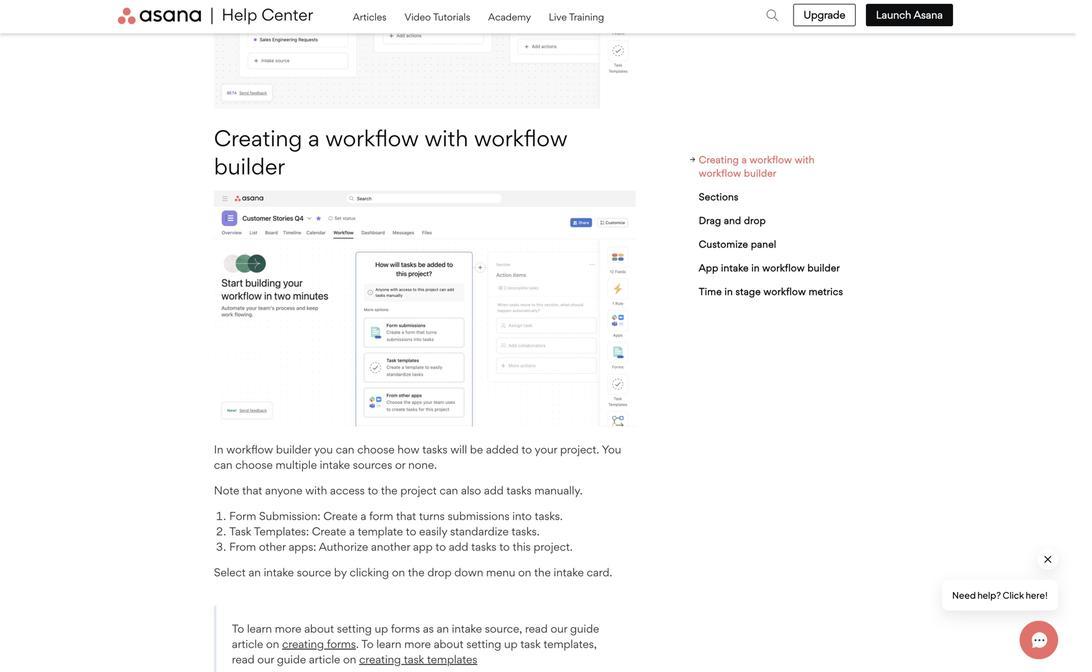 Task type: locate. For each thing, give the bounding box(es) containing it.
0 vertical spatial tasks.
[[535, 510, 563, 523]]

about
[[304, 622, 334, 636], [434, 638, 464, 652]]

1 horizontal spatial guide
[[570, 622, 599, 636]]

1 vertical spatial can
[[214, 458, 233, 472]]

1 horizontal spatial that
[[396, 510, 416, 523]]

2 horizontal spatial tasks
[[507, 484, 532, 498]]

time in stage workflow metrics link
[[690, 280, 844, 304]]

1 vertical spatial project.
[[534, 540, 573, 554]]

1 vertical spatial add
[[449, 540, 468, 554]]

the down 'app'
[[408, 566, 425, 580]]

articles
[[353, 11, 389, 23]]

builder
[[214, 153, 285, 180], [744, 167, 777, 179], [808, 262, 840, 274], [276, 443, 311, 457]]

forms
[[391, 622, 420, 636], [327, 638, 356, 652]]

0 horizontal spatial up
[[375, 622, 388, 636]]

can down the in
[[214, 458, 233, 472]]

more up the creating task templates link
[[404, 638, 431, 652]]

launch asana link
[[866, 4, 953, 26]]

learn inside . to learn more about setting up task templates, read our guide article on
[[376, 638, 401, 652]]

video
[[404, 11, 431, 23]]

setting up . at the left bottom of page
[[337, 622, 372, 636]]

0 vertical spatial guide
[[570, 622, 599, 636]]

card.
[[587, 566, 612, 580]]

1 horizontal spatial article
[[309, 653, 340, 667]]

that
[[242, 484, 262, 498], [396, 510, 416, 523]]

0 vertical spatial tasks
[[422, 443, 448, 457]]

0 vertical spatial with
[[425, 124, 468, 152]]

note that anyone with access to the project can also add tasks manually.
[[214, 484, 583, 498]]

1 vertical spatial to
[[361, 638, 374, 652]]

on left creating forms
[[266, 638, 279, 652]]

intake
[[721, 262, 749, 274], [320, 458, 350, 472], [264, 566, 294, 580], [554, 566, 584, 580], [452, 622, 482, 636]]

form submission: create a form that turns submissions into tasks. task templates: create a template to easily standardize tasks. from other apps: authorize another app to add tasks to this project.
[[229, 510, 573, 554]]

intake down customize panel
[[721, 262, 749, 274]]

0 horizontal spatial creating
[[214, 124, 302, 152]]

0 vertical spatial up
[[375, 622, 388, 636]]

drop left the down
[[427, 566, 452, 580]]

task down source,
[[520, 638, 541, 652]]

project. left you
[[560, 443, 599, 457]]

0 vertical spatial learn
[[247, 622, 272, 636]]

0 horizontal spatial to
[[232, 622, 244, 636]]

1 vertical spatial our
[[257, 653, 274, 667]]

1 vertical spatial up
[[504, 638, 518, 652]]

add right also
[[484, 484, 504, 498]]

0 horizontal spatial add
[[449, 540, 468, 554]]

upgrade link
[[793, 4, 856, 26]]

0 vertical spatial about
[[304, 622, 334, 636]]

none.
[[408, 458, 437, 472]]

setting
[[337, 622, 372, 636], [466, 638, 501, 652]]

drop right and
[[744, 215, 766, 226]]

add down standardize
[[449, 540, 468, 554]]

0 horizontal spatial the
[[381, 484, 398, 498]]

0 horizontal spatial forms
[[327, 638, 356, 652]]

up up . to learn more about setting up task templates, read our guide article on
[[375, 622, 388, 636]]

project. right this
[[534, 540, 573, 554]]

form
[[369, 510, 393, 523]]

0 horizontal spatial article
[[232, 638, 263, 652]]

about up templates
[[434, 638, 464, 652]]

0 horizontal spatial our
[[257, 653, 274, 667]]

articles link
[[353, 8, 389, 26]]

1 vertical spatial learn
[[376, 638, 401, 652]]

2 asana help center help center home page image from the left
[[216, 8, 313, 24]]

that right the form
[[396, 510, 416, 523]]

that inside the form submission: create a form that turns submissions into tasks. task templates: create a template to easily standardize tasks. from other apps: authorize another app to add tasks to this project.
[[396, 510, 416, 523]]

setting down source,
[[466, 638, 501, 652]]

workflow
[[325, 124, 419, 152], [474, 124, 568, 152], [750, 154, 792, 166], [699, 167, 741, 179], [762, 262, 805, 274], [764, 286, 806, 298], [226, 443, 273, 457]]

1 vertical spatial article
[[309, 653, 340, 667]]

1 horizontal spatial forms
[[391, 622, 420, 636]]

in
[[751, 262, 760, 274], [725, 286, 733, 298]]

also
[[461, 484, 481, 498]]

to down the select
[[232, 622, 244, 636]]

read inside . to learn more about setting up task templates, read our guide article on
[[232, 653, 255, 667]]

more inside . to learn more about setting up task templates, read our guide article on
[[404, 638, 431, 652]]

1 horizontal spatial task
[[520, 638, 541, 652]]

more up creating forms 'link'
[[275, 622, 301, 636]]

learn
[[247, 622, 272, 636], [376, 638, 401, 652]]

1 vertical spatial with
[[795, 154, 815, 166]]

in right time
[[725, 286, 733, 298]]

sections link
[[690, 185, 844, 209]]

to right . at the left bottom of page
[[361, 638, 374, 652]]

creating down to learn more about setting up forms as an intake source, read our guide article on
[[359, 653, 401, 667]]

the up the form
[[381, 484, 398, 498]]

0 vertical spatial read
[[525, 622, 548, 636]]

1 vertical spatial drop
[[427, 566, 452, 580]]

0 horizontal spatial more
[[275, 622, 301, 636]]

intake up templates
[[452, 622, 482, 636]]

to left your
[[522, 443, 532, 457]]

1 vertical spatial creating
[[359, 653, 401, 667]]

tasks up the into
[[507, 484, 532, 498]]

. to learn more about setting up task templates, read our guide article on
[[232, 638, 597, 667]]

tasks down standardize
[[471, 540, 497, 554]]

can right the you
[[336, 443, 354, 457]]

0 vertical spatial forms
[[391, 622, 420, 636]]

0 horizontal spatial read
[[232, 653, 255, 667]]

to
[[232, 622, 244, 636], [361, 638, 374, 652]]

to left this
[[499, 540, 510, 554]]

article inside to learn more about setting up forms as an intake source, read our guide article on
[[232, 638, 263, 652]]

creating for creating task templates
[[359, 653, 401, 667]]

tasks. down the into
[[512, 525, 540, 539]]

template
[[358, 525, 403, 539]]

up inside . to learn more about setting up task templates, read our guide article on
[[504, 638, 518, 652]]

intake down the you
[[320, 458, 350, 472]]

added
[[486, 443, 519, 457]]

guide down creating forms
[[277, 653, 306, 667]]

0 horizontal spatial creating
[[282, 638, 324, 652]]

to
[[522, 443, 532, 457], [368, 484, 378, 498], [406, 525, 416, 539], [436, 540, 446, 554], [499, 540, 510, 554]]

the
[[381, 484, 398, 498], [408, 566, 425, 580], [534, 566, 551, 580]]

tasks up none.
[[422, 443, 448, 457]]

1 vertical spatial more
[[404, 638, 431, 652]]

intake inside "link"
[[721, 262, 749, 274]]

1 vertical spatial setting
[[466, 638, 501, 652]]

create down access
[[323, 510, 358, 523]]

video tutorials link
[[404, 8, 473, 26]]

creating
[[214, 124, 302, 152], [699, 154, 739, 166]]

creating left . at the left bottom of page
[[282, 638, 324, 652]]

0 vertical spatial add
[[484, 484, 504, 498]]

task inside . to learn more about setting up task templates, read our guide article on
[[520, 638, 541, 652]]

1 horizontal spatial asana help center help center home page image
[[216, 8, 313, 24]]

1 horizontal spatial creating
[[699, 154, 739, 166]]

up inside to learn more about setting up forms as an intake source, read our guide article on
[[375, 622, 388, 636]]

setting inside to learn more about setting up forms as an intake source, read our guide article on
[[337, 622, 372, 636]]

1 horizontal spatial our
[[551, 622, 567, 636]]

creating a workflow with workflow builder
[[214, 124, 568, 180], [699, 154, 815, 179]]

0 vertical spatial can
[[336, 443, 354, 457]]

0 horizontal spatial choose
[[235, 458, 273, 472]]

task down to learn more about setting up forms as an intake source, read our guide article on
[[404, 653, 424, 667]]

in up stage
[[751, 262, 760, 274]]

2 vertical spatial with
[[305, 484, 327, 498]]

0 vertical spatial article
[[232, 638, 263, 652]]

academy
[[488, 11, 533, 23]]

project.
[[560, 443, 599, 457], [534, 540, 573, 554]]

be
[[470, 443, 483, 457]]

2 vertical spatial tasks
[[471, 540, 497, 554]]

0 horizontal spatial creating a workflow with workflow builder
[[214, 124, 568, 180]]

can
[[336, 443, 354, 457], [214, 458, 233, 472], [440, 484, 458, 498]]

on inside to learn more about setting up forms as an intake source, read our guide article on
[[266, 638, 279, 652]]

0 horizontal spatial setting
[[337, 622, 372, 636]]

0 vertical spatial in
[[751, 262, 760, 274]]

1 horizontal spatial learn
[[376, 638, 401, 652]]

create image
[[214, 191, 636, 427]]

0 vertical spatial creating
[[214, 124, 302, 152]]

the right the menu
[[534, 566, 551, 580]]

0 horizontal spatial drop
[[427, 566, 452, 580]]

article inside . to learn more about setting up task templates, read our guide article on
[[309, 653, 340, 667]]

0 vertical spatial project.
[[560, 443, 599, 457]]

0 horizontal spatial about
[[304, 622, 334, 636]]

1 vertical spatial creating
[[699, 154, 739, 166]]

1 vertical spatial that
[[396, 510, 416, 523]]

to right access
[[368, 484, 378, 498]]

1 horizontal spatial to
[[361, 638, 374, 652]]

1 horizontal spatial in
[[751, 262, 760, 274]]

1 horizontal spatial up
[[504, 638, 518, 652]]

asana help center help center home page image
[[118, 8, 213, 24], [216, 8, 313, 24]]

1 horizontal spatial with
[[425, 124, 468, 152]]

builder inside "link"
[[808, 262, 840, 274]]

0 horizontal spatial guide
[[277, 653, 306, 667]]

templates:
[[254, 525, 309, 539]]

0 vertical spatial our
[[551, 622, 567, 636]]

0 horizontal spatial asana help center help center home page image
[[118, 8, 213, 24]]

by
[[334, 566, 347, 580]]

article
[[232, 638, 263, 652], [309, 653, 340, 667]]

0 horizontal spatial with
[[305, 484, 327, 498]]

1 horizontal spatial drop
[[744, 215, 766, 226]]

live training link
[[549, 8, 604, 26]]

task
[[520, 638, 541, 652], [404, 653, 424, 667]]

create
[[323, 510, 358, 523], [312, 525, 346, 539]]

add
[[484, 484, 504, 498], [449, 540, 468, 554]]

2 vertical spatial can
[[440, 484, 458, 498]]

to up 'app'
[[406, 525, 416, 539]]

about inside to learn more about setting up forms as an intake source, read our guide article on
[[304, 622, 334, 636]]

that right note
[[242, 484, 262, 498]]

about up creating forms 'link'
[[304, 622, 334, 636]]

select an intake source by clicking on the drop down menu on the intake card.
[[214, 566, 612, 580]]

0 horizontal spatial can
[[214, 458, 233, 472]]

0 vertical spatial setting
[[337, 622, 372, 636]]

1 vertical spatial an
[[437, 622, 449, 636]]

how
[[397, 443, 420, 457]]

1 horizontal spatial read
[[525, 622, 548, 636]]

read
[[525, 622, 548, 636], [232, 653, 255, 667]]

0 horizontal spatial an
[[249, 566, 261, 580]]

1 horizontal spatial can
[[336, 443, 354, 457]]

form
[[229, 510, 256, 523]]

up down source,
[[504, 638, 518, 652]]

guide up templates,
[[570, 622, 599, 636]]

creating
[[282, 638, 324, 652], [359, 653, 401, 667]]

with
[[425, 124, 468, 152], [795, 154, 815, 166], [305, 484, 327, 498]]

will
[[450, 443, 467, 457]]

0 horizontal spatial learn
[[247, 622, 272, 636]]

on down . at the left bottom of page
[[343, 653, 356, 667]]

on right the menu
[[518, 566, 531, 580]]

0 vertical spatial an
[[249, 566, 261, 580]]

0 horizontal spatial tasks
[[422, 443, 448, 457]]

0 vertical spatial creating
[[282, 638, 324, 652]]

can left also
[[440, 484, 458, 498]]

tasks. right the into
[[535, 510, 563, 523]]

guide
[[570, 622, 599, 636], [277, 653, 306, 667]]

an right the select
[[249, 566, 261, 580]]

1 vertical spatial in
[[725, 286, 733, 298]]

1 horizontal spatial setting
[[466, 638, 501, 652]]

1 vertical spatial guide
[[277, 653, 306, 667]]

to inside . to learn more about setting up task templates, read our guide article on
[[361, 638, 374, 652]]

up
[[375, 622, 388, 636], [504, 638, 518, 652]]

1 horizontal spatial more
[[404, 638, 431, 652]]

0 horizontal spatial task
[[404, 653, 424, 667]]

choose up note
[[235, 458, 273, 472]]

project. inside in workflow builder you can choose how tasks will be added to your project. you can choose multiple intake sources or none.
[[560, 443, 599, 457]]

a inside 'creating a workflow with workflow builder' link
[[742, 154, 747, 166]]

choose up the sources
[[357, 443, 395, 457]]

in inside "link"
[[751, 262, 760, 274]]

a
[[308, 124, 320, 152], [742, 154, 747, 166], [361, 510, 366, 523], [349, 525, 355, 539]]

drop
[[744, 215, 766, 226], [427, 566, 452, 580]]

create up authorize
[[312, 525, 346, 539]]

1 horizontal spatial about
[[434, 638, 464, 652]]

drag
[[699, 215, 721, 226]]

in
[[214, 443, 224, 457]]

tasks inside in workflow builder you can choose how tasks will be added to your project. you can choose multiple intake sources or none.
[[422, 443, 448, 457]]

1 vertical spatial choose
[[235, 458, 273, 472]]

to learn more about setting up forms as an intake source, read our guide article on
[[232, 622, 599, 652]]

guide inside to learn more about setting up forms as an intake source, read our guide article on
[[570, 622, 599, 636]]

0 vertical spatial to
[[232, 622, 244, 636]]

on
[[392, 566, 405, 580], [518, 566, 531, 580], [266, 638, 279, 652], [343, 653, 356, 667]]

templates,
[[544, 638, 597, 652]]

submissions
[[448, 510, 510, 523]]

authorize
[[319, 540, 368, 554]]

an right as
[[437, 622, 449, 636]]

2 horizontal spatial with
[[795, 154, 815, 166]]

1 vertical spatial read
[[232, 653, 255, 667]]

add inside the form submission: create a form that turns submissions into tasks. task templates: create a template to easily standardize tasks. from other apps: authorize another app to add tasks to this project.
[[449, 540, 468, 554]]



Task type: vqa. For each thing, say whether or not it's contained in the screenshot.
"Some"
no



Task type: describe. For each thing, give the bounding box(es) containing it.
other
[[259, 540, 286, 554]]

1 horizontal spatial choose
[[357, 443, 395, 457]]

0 horizontal spatial in
[[725, 286, 733, 298]]

an inside to learn more about setting up forms as an intake source, read our guide article on
[[437, 622, 449, 636]]

source,
[[485, 622, 522, 636]]

on inside . to learn more about setting up task templates, read our guide article on
[[343, 653, 356, 667]]

launch
[[876, 8, 911, 21]]

in workflow builder you can choose how tasks will be added to your project. you can choose multiple intake sources or none.
[[214, 443, 621, 472]]

learn inside to learn more about setting up forms as an intake source, read our guide article on
[[247, 622, 272, 636]]

from
[[229, 540, 256, 554]]

you
[[602, 443, 621, 457]]

academy link
[[488, 8, 533, 26]]

stage
[[736, 286, 761, 298]]

standardize
[[450, 525, 509, 539]]

panel
[[751, 238, 776, 250]]

another
[[371, 540, 410, 554]]

1 vertical spatial tasks
[[507, 484, 532, 498]]

project. inside the form submission: create a form that turns submissions into tasks. task templates: create a template to easily standardize tasks. from other apps: authorize another app to add tasks to this project.
[[534, 540, 573, 554]]

down
[[454, 566, 483, 580]]

our inside to learn more about setting up forms as an intake source, read our guide article on
[[551, 622, 567, 636]]

video tutorials
[[404, 11, 473, 23]]

workflow inside "link"
[[762, 262, 805, 274]]

apps:
[[289, 540, 316, 554]]

customize panel
[[699, 238, 776, 250]]

time
[[699, 286, 722, 298]]

to inside to learn more about setting up forms as an intake source, read our guide article on
[[232, 622, 244, 636]]

guide inside . to learn more about setting up task templates, read our guide article on
[[277, 653, 306, 667]]

with for task templates: create a template to easily standardize tasks.
[[305, 484, 327, 498]]

app intake in workflow builder link
[[690, 256, 844, 280]]

app intake in workflow builder
[[699, 262, 840, 274]]

upgrade
[[804, 8, 845, 21]]

time in stage workflow metrics
[[699, 286, 843, 298]]

read inside to learn more about setting up forms as an intake source, read our guide article on
[[525, 622, 548, 636]]

tutorials
[[433, 11, 470, 23]]

creating task templates link
[[359, 653, 477, 667]]

2 horizontal spatial can
[[440, 484, 458, 498]]

with for in workflow builder you can choose how tasks will be added to your project. you can choose multiple intake sources or none.
[[425, 124, 468, 152]]

on down another
[[392, 566, 405, 580]]

tasks inside the form submission: create a form that turns submissions into tasks. task templates: create a template to easily standardize tasks. from other apps: authorize another app to add tasks to this project.
[[471, 540, 497, 554]]

to down easily
[[436, 540, 446, 554]]

1 asana help center help center home page image from the left
[[118, 8, 213, 24]]

app
[[413, 540, 433, 554]]

about inside . to learn more about setting up task templates, read our guide article on
[[434, 638, 464, 652]]

builder inside in workflow builder you can choose how tasks will be added to your project. you can choose multiple intake sources or none.
[[276, 443, 311, 457]]

into
[[512, 510, 532, 523]]

intake left card.
[[554, 566, 584, 580]]

0 vertical spatial that
[[242, 484, 262, 498]]

drag and drop
[[699, 215, 766, 226]]

templates
[[427, 653, 477, 667]]

forms inside to learn more about setting up forms as an intake source, read our guide article on
[[391, 622, 420, 636]]

access
[[330, 484, 365, 498]]

intake inside to learn more about setting up forms as an intake source, read our guide article on
[[452, 622, 482, 636]]

our inside . to learn more about setting up task templates, read our guide article on
[[257, 653, 274, 667]]

as
[[423, 622, 434, 636]]

this
[[513, 540, 531, 554]]

select
[[214, 566, 246, 580]]

1 horizontal spatial the
[[408, 566, 425, 580]]

1 vertical spatial forms
[[327, 638, 356, 652]]

menu
[[486, 566, 515, 580]]

launch asana
[[876, 8, 943, 21]]

1 horizontal spatial add
[[484, 484, 504, 498]]

multiple
[[276, 458, 317, 472]]

or
[[395, 458, 405, 472]]

customize panel link
[[690, 233, 844, 256]]

customize
[[699, 238, 748, 250]]

more inside to learn more about setting up forms as an intake source, read our guide article on
[[275, 622, 301, 636]]

sections
[[699, 191, 739, 203]]

creating task templates
[[359, 653, 477, 667]]

1 horizontal spatial creating a workflow with workflow builder
[[699, 154, 815, 179]]

to inside in workflow builder you can choose how tasks will be added to your project. you can choose multiple intake sources or none.
[[522, 443, 532, 457]]

live
[[549, 11, 567, 23]]

manually.
[[535, 484, 583, 498]]

0 vertical spatial create
[[323, 510, 358, 523]]

live training
[[549, 11, 604, 23]]

project
[[400, 484, 437, 498]]

workflow inside in workflow builder you can choose how tasks will be added to your project. you can choose multiple intake sources or none.
[[226, 443, 273, 457]]

clicking
[[350, 566, 389, 580]]

task
[[229, 525, 251, 539]]

your
[[535, 443, 557, 457]]

2 horizontal spatial the
[[534, 566, 551, 580]]

0 vertical spatial drop
[[744, 215, 766, 226]]

training
[[569, 11, 604, 23]]

creating a workflow with workflow builder link
[[690, 148, 844, 185]]

asana
[[914, 8, 943, 21]]

and
[[724, 215, 741, 226]]

creating for creating forms
[[282, 638, 324, 652]]

sources
[[353, 458, 392, 472]]

easily
[[419, 525, 447, 539]]

anyone
[[265, 484, 303, 498]]

turns
[[419, 510, 445, 523]]

1 vertical spatial create
[[312, 525, 346, 539]]

creating forms
[[282, 638, 356, 652]]

you
[[314, 443, 333, 457]]

metrics
[[809, 286, 843, 298]]

setting inside . to learn more about setting up task templates, read our guide article on
[[466, 638, 501, 652]]

note
[[214, 484, 239, 498]]

app
[[699, 262, 718, 274]]

.
[[356, 638, 359, 652]]

source
[[297, 566, 331, 580]]

intake inside in workflow builder you can choose how tasks will be added to your project. you can choose multiple intake sources or none.
[[320, 458, 350, 472]]

drag and drop link
[[690, 209, 844, 233]]

submission:
[[259, 510, 321, 523]]

intake down other
[[264, 566, 294, 580]]

work flow image
[[214, 0, 636, 109]]

1 vertical spatial tasks.
[[512, 525, 540, 539]]

creating forms link
[[282, 638, 356, 652]]



